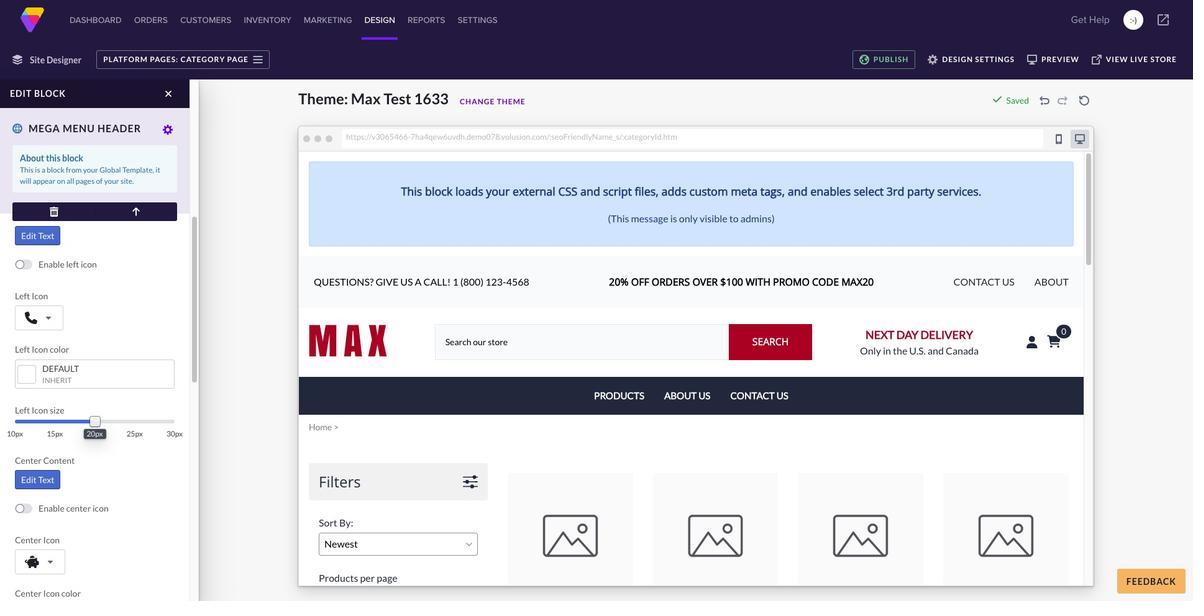 Task type: locate. For each thing, give the bounding box(es) containing it.
:-) link
[[1124, 10, 1144, 30]]

site
[[30, 54, 45, 65]]

1 vertical spatial center
[[15, 535, 42, 546]]

1 center from the top
[[15, 456, 42, 466]]

of
[[96, 177, 103, 186]]

template,
[[122, 165, 154, 175]]

3 left from the top
[[15, 344, 30, 355]]

feedback
[[1127, 577, 1177, 587]]

global template image
[[12, 124, 22, 134]]

center for center content
[[15, 456, 42, 466]]

left
[[66, 259, 79, 270]]

1 left from the top
[[15, 211, 30, 222]]

edit text button for left
[[15, 226, 61, 246]]

1 vertical spatial content
[[43, 456, 75, 466]]

24,
[[92, 126, 102, 135]]

2 text from the top
[[38, 475, 54, 486]]

center
[[66, 504, 91, 514]]

1 edit text from the top
[[21, 231, 54, 241]]

your up pages
[[83, 165, 98, 175]]

2 vertical spatial block
[[47, 165, 64, 175]]

a
[[42, 165, 45, 175]]

inventory button
[[241, 0, 294, 40]]

default
[[42, 364, 79, 374]]

:-
[[1131, 14, 1135, 26]]

1 edit text button from the top
[[15, 226, 61, 246]]

edit down center content at the left bottom
[[21, 475, 37, 486]]

left content
[[15, 211, 63, 222]]

icon down enable center icon
[[43, 535, 60, 546]]

to edges
[[25, 177, 63, 188]]

center down piggy bank image
[[15, 589, 42, 599]]

platform
[[103, 55, 148, 64]]

left up phone image
[[15, 291, 30, 302]]

1 vertical spatial color
[[50, 344, 69, 355]]

2 vertical spatial color
[[61, 589, 81, 599]]

text down left content
[[38, 231, 54, 241]]

1 enable from the top
[[39, 259, 65, 270]]

left down to
[[15, 211, 30, 222]]

mega menu header
[[29, 122, 141, 134]]

left
[[15, 211, 30, 222], [15, 291, 30, 302], [15, 344, 30, 355], [15, 405, 30, 416]]

global
[[100, 165, 121, 175]]

piggy bank image
[[25, 556, 39, 569]]

1 vertical spatial block
[[62, 153, 83, 164]]

get help
[[1072, 12, 1110, 27]]

content
[[42, 155, 72, 165]]

enable left "center"
[[39, 504, 65, 514]]

theme:
[[298, 90, 348, 108]]

block right the top
[[34, 88, 66, 99]]

icon for enable center icon
[[93, 504, 109, 514]]

0 vertical spatial center
[[15, 456, 42, 466]]

15px
[[47, 430, 63, 439]]

left for left content
[[15, 211, 30, 222]]

0 vertical spatial enable
[[39, 259, 65, 270]]

site.
[[121, 177, 134, 186]]

saved image
[[993, 95, 1003, 104]]

1)
[[104, 126, 110, 135]]

1 vertical spatial your
[[104, 177, 119, 186]]

left up 10px
[[15, 405, 30, 416]]

live
[[1131, 55, 1149, 64]]

edit down left content
[[21, 231, 37, 241]]

icon for center icon
[[43, 535, 60, 546]]

left icon
[[15, 291, 48, 302]]

text down center content at the left bottom
[[38, 475, 54, 486]]

your
[[83, 165, 98, 175], [104, 177, 119, 186]]

icon up default
[[32, 344, 48, 355]]

1 vertical spatial icon
[[93, 504, 109, 514]]

color
[[60, 94, 80, 104], [50, 344, 69, 355], [61, 589, 81, 599]]

1 vertical spatial edit text button
[[15, 471, 61, 490]]

block
[[34, 88, 66, 99], [62, 153, 83, 164], [47, 165, 64, 175]]

content down edges
[[32, 211, 63, 222]]

1 vertical spatial enable
[[39, 504, 65, 514]]

inherit
[[42, 376, 72, 385]]

icon right left
[[81, 259, 97, 270]]

0 vertical spatial icon
[[81, 259, 97, 270]]

content for center content
[[43, 456, 75, 466]]

edit text down left content
[[21, 231, 54, 241]]

0 vertical spatial text
[[38, 231, 54, 241]]

customers button
[[178, 0, 234, 40]]

2 vertical spatial center
[[15, 589, 42, 599]]

1 vertical spatial edit text
[[21, 475, 54, 486]]

4 left from the top
[[15, 405, 30, 416]]

block up from
[[62, 153, 83, 164]]

0 vertical spatial content
[[32, 211, 63, 222]]

inventory
[[244, 14, 292, 26]]

change theme
[[460, 97, 526, 106]]

17,
[[81, 126, 91, 135]]

0 vertical spatial edit text button
[[15, 226, 61, 246]]

left icon size
[[15, 405, 64, 416]]

0 vertical spatial edit text
[[21, 231, 54, 241]]

settings button
[[455, 0, 500, 40]]

icon up phone image
[[32, 291, 48, 302]]

dashboard
[[70, 14, 122, 26]]

icon for left icon size
[[32, 405, 48, 416]]

3 center from the top
[[15, 589, 42, 599]]

left icon color
[[15, 344, 69, 355]]

center down 10px
[[15, 456, 42, 466]]

your down global
[[104, 177, 119, 186]]

this
[[46, 153, 60, 164]]

theme: max test 1633
[[298, 90, 449, 108]]

:-)
[[1131, 14, 1138, 26]]

left for left icon size
[[15, 405, 30, 416]]

content
[[32, 211, 63, 222], [43, 456, 75, 466]]

icon right "center"
[[93, 504, 109, 514]]

store
[[1151, 55, 1178, 64]]

designer
[[47, 54, 82, 65]]

top bar link color
[[15, 94, 80, 104]]

1 vertical spatial text
[[38, 475, 54, 486]]

center up piggy bank image
[[15, 535, 42, 546]]

https://v3065466-
[[346, 132, 411, 142]]

will
[[20, 177, 31, 186]]

edit text button down center content at the left bottom
[[15, 471, 61, 490]]

enable center icon
[[39, 504, 109, 514]]

icon down center icon
[[43, 589, 60, 599]]

icon
[[32, 291, 48, 302], [32, 344, 48, 355], [32, 405, 48, 416], [43, 535, 60, 546], [43, 589, 60, 599]]

rgba(178,
[[42, 126, 79, 135]]

appear
[[33, 177, 56, 186]]

1 text from the top
[[38, 231, 54, 241]]

2 enable from the top
[[39, 504, 65, 514]]

pages
[[76, 177, 95, 186]]

content down 15px
[[43, 456, 75, 466]]

edit text button down left content
[[15, 226, 61, 246]]

edit text
[[21, 231, 54, 241], [21, 475, 54, 486]]

dashboard link
[[67, 0, 124, 40]]

0 horizontal spatial your
[[83, 165, 98, 175]]

2 vertical spatial edit
[[21, 475, 37, 486]]

text
[[38, 231, 54, 241], [38, 475, 54, 486]]

enable for enable left icon
[[39, 259, 65, 270]]

design
[[365, 14, 395, 26]]

2 left from the top
[[15, 291, 30, 302]]

block down this
[[47, 165, 64, 175]]

size
[[50, 405, 64, 416]]

edit text down center content at the left bottom
[[21, 475, 54, 486]]

edit text button for center
[[15, 471, 61, 490]]

icon left size on the bottom
[[32, 405, 48, 416]]

center
[[15, 456, 42, 466], [15, 535, 42, 546], [15, 589, 42, 599]]

pages:
[[150, 55, 179, 64]]

edit left link
[[10, 88, 32, 99]]

1 vertical spatial edit
[[21, 231, 37, 241]]

2 edit text from the top
[[21, 475, 54, 486]]

icon
[[81, 259, 97, 270], [93, 504, 109, 514]]

2 center from the top
[[15, 535, 42, 546]]

enable left left
[[39, 259, 65, 270]]

view
[[1107, 55, 1129, 64]]

left down phone image
[[15, 344, 30, 355]]

2 edit text button from the top
[[15, 471, 61, 490]]

7ha4qew6uvdh.demo078.volusion.com/:seofriendlyname_s/:categoryid.htm
[[411, 132, 678, 142]]



Task type: describe. For each thing, give the bounding box(es) containing it.
edit block
[[10, 88, 66, 99]]

left for left icon
[[15, 291, 30, 302]]

get help link
[[1068, 7, 1114, 32]]

platform pages: category page
[[103, 55, 249, 64]]

color for left icon color
[[50, 344, 69, 355]]

edit text for center
[[21, 475, 54, 486]]

reports
[[408, 14, 446, 26]]

center icon
[[15, 535, 60, 546]]

orders
[[134, 14, 168, 26]]

get
[[1072, 12, 1087, 27]]

justify
[[15, 155, 40, 165]]

1 horizontal spatial your
[[104, 177, 119, 186]]

https://v3065466-7ha4qew6uvdh.demo078.volusion.com/:seofriendlyname_s/:categoryid.htm
[[346, 132, 678, 142]]

30px
[[167, 430, 183, 439]]

settings
[[976, 55, 1015, 64]]

edit for center
[[21, 475, 37, 486]]

enable left icon
[[39, 259, 97, 270]]

to edges button
[[15, 170, 175, 195]]

publish button
[[853, 50, 916, 69]]

publish
[[874, 55, 909, 64]]

icon for left icon
[[32, 291, 48, 302]]

page
[[227, 55, 249, 64]]

phone image
[[25, 312, 37, 325]]

all
[[67, 177, 74, 186]]

preview
[[1042, 55, 1080, 64]]

design
[[943, 55, 974, 64]]

rgba(178, 17, 24, 1)
[[42, 126, 110, 135]]

mega
[[29, 122, 60, 134]]

0 vertical spatial block
[[34, 88, 66, 99]]

help
[[1090, 12, 1110, 27]]

reports button
[[405, 0, 448, 40]]

bar
[[30, 94, 43, 104]]

edit for left
[[21, 231, 37, 241]]

color for center icon color
[[61, 589, 81, 599]]

volusion-logo link
[[20, 7, 45, 32]]

marketing
[[304, 14, 352, 26]]

text for left
[[38, 231, 54, 241]]

0 vertical spatial your
[[83, 165, 98, 175]]

it
[[156, 165, 160, 175]]

design settings button
[[922, 50, 1021, 69]]

center for center icon
[[15, 535, 42, 546]]

25px
[[127, 430, 143, 439]]

platform pages: category page button
[[96, 50, 270, 69]]

content for left content
[[32, 211, 63, 222]]

view live store button
[[1086, 50, 1184, 69]]

justify content
[[15, 155, 72, 165]]

view live store
[[1107, 55, 1178, 64]]

change
[[460, 97, 495, 106]]

design button
[[362, 0, 398, 40]]

from
[[66, 165, 82, 175]]

left for left icon color
[[15, 344, 30, 355]]

icon for center icon color
[[43, 589, 60, 599]]

0 vertical spatial edit
[[10, 88, 32, 99]]

test
[[384, 90, 411, 108]]

20px slider
[[84, 417, 106, 440]]

max
[[351, 90, 381, 108]]

theme
[[497, 97, 526, 106]]

customers
[[180, 14, 232, 26]]

icon for enable left icon
[[81, 259, 97, 270]]

center for center icon color
[[15, 589, 42, 599]]

edit text for left
[[21, 231, 54, 241]]

orders button
[[132, 0, 170, 40]]

this
[[20, 165, 34, 175]]

dashboard image
[[20, 7, 45, 32]]

feedback button
[[1118, 570, 1186, 594]]

0 vertical spatial color
[[60, 94, 80, 104]]

menu
[[63, 122, 95, 134]]

link
[[45, 94, 59, 104]]

category
[[181, 55, 225, 64]]

icon for left icon color
[[32, 344, 48, 355]]

header
[[98, 122, 141, 134]]

marketing button
[[301, 0, 355, 40]]

text for center
[[38, 475, 54, 486]]

enable for enable center icon
[[39, 504, 65, 514]]

10px
[[7, 430, 23, 439]]

sidebar element
[[0, 80, 199, 602]]

top
[[15, 94, 29, 104]]

center icon color
[[15, 589, 81, 599]]

saved
[[1007, 95, 1030, 106]]

20px
[[87, 430, 103, 439]]

settings
[[458, 14, 498, 26]]

center content
[[15, 456, 75, 466]]

about this block this is a block from your global template, it will appear on all pages of your site.
[[20, 153, 160, 186]]

edges
[[37, 177, 63, 188]]

design settings
[[943, 55, 1015, 64]]

default inherit
[[42, 364, 79, 385]]

preview button
[[1021, 50, 1086, 69]]

)
[[1135, 14, 1138, 26]]



Task type: vqa. For each thing, say whether or not it's contained in the screenshot.
the External
no



